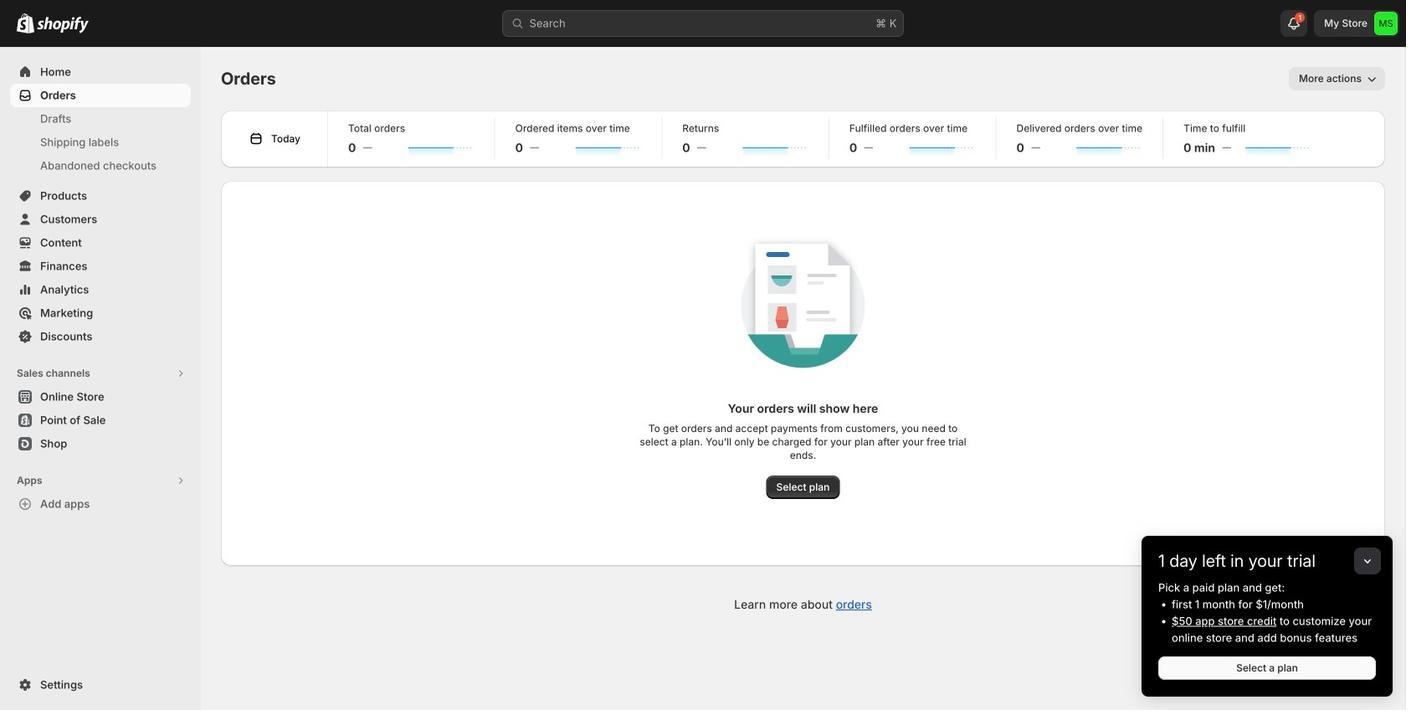 Task type: locate. For each thing, give the bounding box(es) containing it.
shopify image
[[17, 13, 34, 33], [37, 17, 89, 33]]

1 horizontal spatial shopify image
[[37, 17, 89, 33]]

0 horizontal spatial shopify image
[[17, 13, 34, 33]]



Task type: describe. For each thing, give the bounding box(es) containing it.
my store image
[[1375, 12, 1398, 35]]



